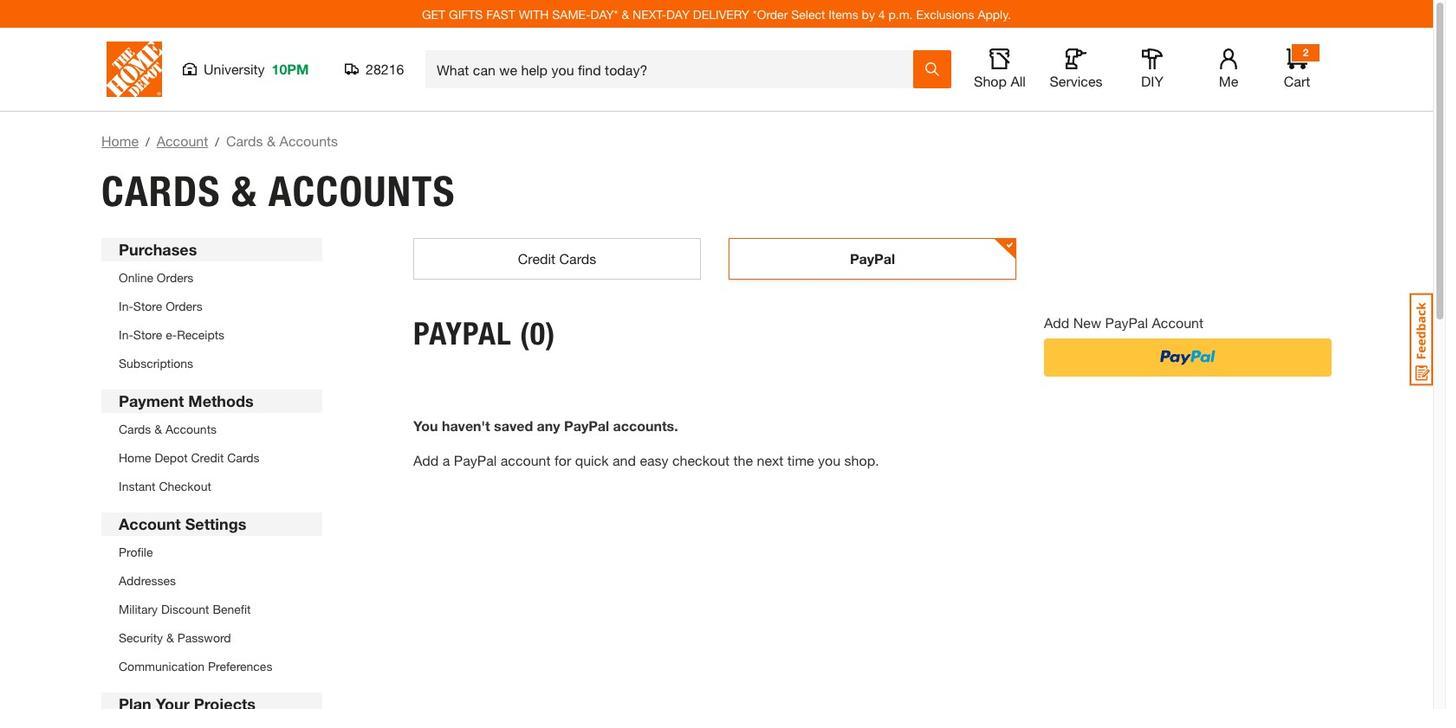 Task type: locate. For each thing, give the bounding box(es) containing it.
home
[[101, 133, 139, 149], [119, 451, 151, 465]]

add
[[1044, 315, 1070, 331], [413, 452, 439, 469]]

accounts
[[280, 133, 338, 149], [165, 422, 217, 437]]

0 vertical spatial in-
[[119, 299, 133, 314]]

communication preferences link
[[119, 660, 273, 674]]

10pm
[[272, 61, 309, 77]]

/ right account link
[[215, 134, 219, 149]]

& up cards & accounts
[[267, 133, 276, 149]]

store left e-
[[133, 328, 162, 342]]

orders up in-store orders
[[157, 270, 194, 285]]

accounts up cards & accounts
[[280, 133, 338, 149]]

feedback link image
[[1410, 293, 1434, 387]]

shop
[[974, 73, 1007, 89]]

in-store e-receipts link
[[119, 328, 225, 342]]

password
[[177, 631, 231, 646]]

services
[[1050, 73, 1103, 89]]

in- for in-store e-receipts
[[119, 328, 133, 342]]

saved
[[494, 418, 533, 434]]

day*
[[591, 7, 618, 21]]

in- up subscriptions link
[[119, 328, 133, 342]]

&
[[622, 7, 629, 21], [267, 133, 276, 149], [232, 166, 257, 217], [154, 422, 162, 437], [166, 631, 174, 646]]

in-
[[119, 299, 133, 314], [119, 328, 133, 342]]

shop all button
[[973, 49, 1028, 90]]

in-store orders link
[[119, 299, 203, 314]]

0 vertical spatial home
[[101, 133, 139, 149]]

the home depot logo image
[[107, 42, 162, 97]]

credit inside button
[[518, 250, 556, 267]]

& right security at the left of page
[[166, 631, 174, 646]]

in-store orders
[[119, 299, 203, 314]]

1 horizontal spatial add
[[1044, 315, 1070, 331]]

p.m.
[[889, 7, 913, 21]]

home depot credit cards link
[[119, 451, 260, 465]]

credit right depot
[[191, 451, 224, 465]]

0 vertical spatial account
[[157, 133, 208, 149]]

1 in- from the top
[[119, 299, 133, 314]]

orders up in-store e-receipts
[[166, 299, 203, 314]]

easy
[[640, 452, 669, 469]]

& right day*
[[622, 7, 629, 21]]

1 vertical spatial add
[[413, 452, 439, 469]]

quick
[[575, 452, 609, 469]]

university 10pm
[[204, 61, 309, 77]]

add for add new paypal account
[[1044, 315, 1070, 331]]

cards & accounts
[[119, 422, 217, 437]]

cart 2
[[1284, 46, 1311, 89]]

1 store from the top
[[133, 299, 162, 314]]

add left new
[[1044, 315, 1070, 331]]

accounts down payment methods
[[165, 422, 217, 437]]

2 store from the top
[[133, 328, 162, 342]]

settings
[[185, 515, 246, 534]]

1 vertical spatial in-
[[119, 328, 133, 342]]

orders
[[157, 270, 194, 285], [166, 299, 203, 314]]

cards & accounts
[[101, 166, 456, 217]]

credit up "0"
[[518, 250, 556, 267]]

& down payment
[[154, 422, 162, 437]]

credit
[[518, 250, 556, 267], [191, 451, 224, 465]]

0 horizontal spatial /
[[146, 134, 150, 149]]

account
[[501, 452, 551, 469]]

0 vertical spatial store
[[133, 299, 162, 314]]

/ right home link
[[146, 134, 150, 149]]

home left account link
[[101, 133, 139, 149]]

preferences
[[208, 660, 273, 674]]

in- down the online
[[119, 299, 133, 314]]

credit cards button
[[413, 238, 701, 280]]

& down home / account / cards & accounts
[[232, 166, 257, 217]]

subscriptions link
[[119, 356, 193, 371]]

home for account
[[101, 133, 139, 149]]

& for security & password
[[166, 631, 174, 646]]

paypal
[[850, 250, 895, 267], [1106, 315, 1148, 331], [564, 418, 609, 434], [454, 452, 497, 469]]

1 vertical spatial orders
[[166, 299, 203, 314]]

benefit
[[213, 602, 251, 617]]

a
[[443, 452, 450, 469]]

& for cards & accounts
[[154, 422, 162, 437]]

cards & accounts link
[[119, 422, 217, 437]]

& for cards & accounts
[[232, 166, 257, 217]]

you
[[413, 418, 438, 434]]

1 vertical spatial home
[[119, 451, 151, 465]]

0 vertical spatial credit
[[518, 250, 556, 267]]

0 horizontal spatial add
[[413, 452, 439, 469]]

store
[[133, 299, 162, 314], [133, 328, 162, 342]]

get
[[422, 7, 446, 21]]

cards
[[226, 133, 263, 149], [559, 250, 596, 267], [119, 422, 151, 437], [227, 451, 260, 465]]

1 vertical spatial store
[[133, 328, 162, 342]]

add new paypal account
[[1044, 315, 1204, 331]]

home up instant
[[119, 451, 151, 465]]

0 vertical spatial accounts
[[280, 133, 338, 149]]

instant
[[119, 479, 156, 494]]

store down online orders link
[[133, 299, 162, 314]]

(
[[520, 316, 530, 353]]

1 horizontal spatial credit
[[518, 250, 556, 267]]

2 in- from the top
[[119, 328, 133, 342]]

1 vertical spatial accounts
[[165, 422, 217, 437]]

new
[[1074, 315, 1102, 331]]

1 horizontal spatial /
[[215, 134, 219, 149]]

What can we help you find today? search field
[[437, 51, 913, 88]]

0 horizontal spatial credit
[[191, 451, 224, 465]]

add left a
[[413, 452, 439, 469]]

account
[[157, 133, 208, 149], [1152, 315, 1204, 331], [119, 515, 181, 534]]

2
[[1303, 46, 1309, 59]]

0 vertical spatial orders
[[157, 270, 194, 285]]

0 vertical spatial add
[[1044, 315, 1070, 331]]



Task type: describe. For each thing, give the bounding box(es) containing it.
diy button
[[1125, 49, 1181, 90]]

credit cards
[[518, 250, 596, 267]]

0
[[530, 316, 546, 353]]

1 vertical spatial credit
[[191, 451, 224, 465]]

next-
[[633, 7, 667, 21]]

cards inside button
[[559, 250, 596, 267]]

4
[[879, 7, 885, 21]]

paypal
[[413, 316, 512, 353]]

accounts.
[[613, 418, 678, 434]]

subscriptions
[[119, 356, 193, 371]]

diy
[[1142, 73, 1164, 89]]

haven't
[[442, 418, 490, 434]]

paypal inside button
[[850, 250, 895, 267]]

e-
[[166, 328, 177, 342]]

)
[[546, 316, 556, 353]]

payment methods
[[119, 392, 254, 411]]

shop.
[[845, 452, 879, 469]]

in-store e-receipts
[[119, 328, 225, 342]]

1 / from the left
[[146, 134, 150, 149]]

methods
[[188, 392, 254, 411]]

in- for in-store orders
[[119, 299, 133, 314]]

and
[[613, 452, 636, 469]]

military
[[119, 602, 158, 617]]

1 horizontal spatial accounts
[[280, 133, 338, 149]]

*order
[[753, 7, 788, 21]]

add for add a paypal account for quick and easy checkout the next time you shop.
[[413, 452, 439, 469]]

paypal button
[[729, 238, 1017, 280]]

instant checkout link
[[119, 479, 211, 494]]

account settings
[[119, 515, 246, 534]]

security
[[119, 631, 163, 646]]

add a paypal account for quick and easy checkout the next time you shop.
[[413, 452, 879, 469]]

you
[[818, 452, 841, 469]]

depot
[[155, 451, 188, 465]]

services button
[[1049, 49, 1104, 90]]

profile
[[119, 545, 153, 560]]

profile link
[[119, 545, 153, 560]]

the
[[734, 452, 753, 469]]

paypal ( 0 )
[[413, 316, 556, 353]]

military discount benefit
[[119, 602, 251, 617]]

select
[[792, 7, 825, 21]]

get gifts fast with same-day* & next-day delivery *order select items by 4 p.m. exclusions apply.
[[422, 7, 1012, 21]]

accounts
[[268, 166, 456, 217]]

fast
[[487, 7, 516, 21]]

me button
[[1201, 49, 1257, 90]]

apply.
[[978, 7, 1012, 21]]

home / account / cards & accounts
[[101, 133, 338, 149]]

online
[[119, 270, 153, 285]]

store for e-
[[133, 328, 162, 342]]

2 vertical spatial account
[[119, 515, 181, 534]]

communication
[[119, 660, 205, 674]]

shop all
[[974, 73, 1026, 89]]

by
[[862, 7, 875, 21]]

account link
[[157, 133, 208, 149]]

cards
[[101, 166, 221, 217]]

any
[[537, 418, 560, 434]]

communication preferences
[[119, 660, 273, 674]]

checkout
[[159, 479, 211, 494]]

payment
[[119, 392, 184, 411]]

next
[[757, 452, 784, 469]]

addresses
[[119, 574, 176, 589]]

online orders
[[119, 270, 194, 285]]

military discount benefit link
[[119, 602, 251, 617]]

delivery
[[693, 7, 750, 21]]

gifts
[[449, 7, 483, 21]]

with
[[519, 7, 549, 21]]

receipts
[[177, 328, 225, 342]]

security & password link
[[119, 631, 231, 646]]

you haven't saved any paypal accounts.
[[413, 418, 678, 434]]

instant checkout
[[119, 479, 211, 494]]

28216 button
[[345, 61, 405, 78]]

for
[[555, 452, 571, 469]]

university
[[204, 61, 265, 77]]

addresses link
[[119, 574, 176, 589]]

online orders link
[[119, 270, 194, 285]]

day
[[667, 7, 690, 21]]

1 vertical spatial account
[[1152, 315, 1204, 331]]

home for credit
[[119, 451, 151, 465]]

purchases
[[119, 240, 197, 259]]

home depot credit cards
[[119, 451, 260, 465]]

items
[[829, 7, 859, 21]]

store for orders
[[133, 299, 162, 314]]

home link
[[101, 133, 139, 149]]

discount
[[161, 602, 209, 617]]

0 horizontal spatial accounts
[[165, 422, 217, 437]]

exclusions
[[917, 7, 975, 21]]

checkout
[[673, 452, 730, 469]]

28216
[[366, 61, 404, 77]]

me
[[1219, 73, 1239, 89]]

security & password
[[119, 631, 231, 646]]

all
[[1011, 73, 1026, 89]]

2 / from the left
[[215, 134, 219, 149]]



Task type: vqa. For each thing, say whether or not it's contained in the screenshot.
More Options Available link related to 114
no



